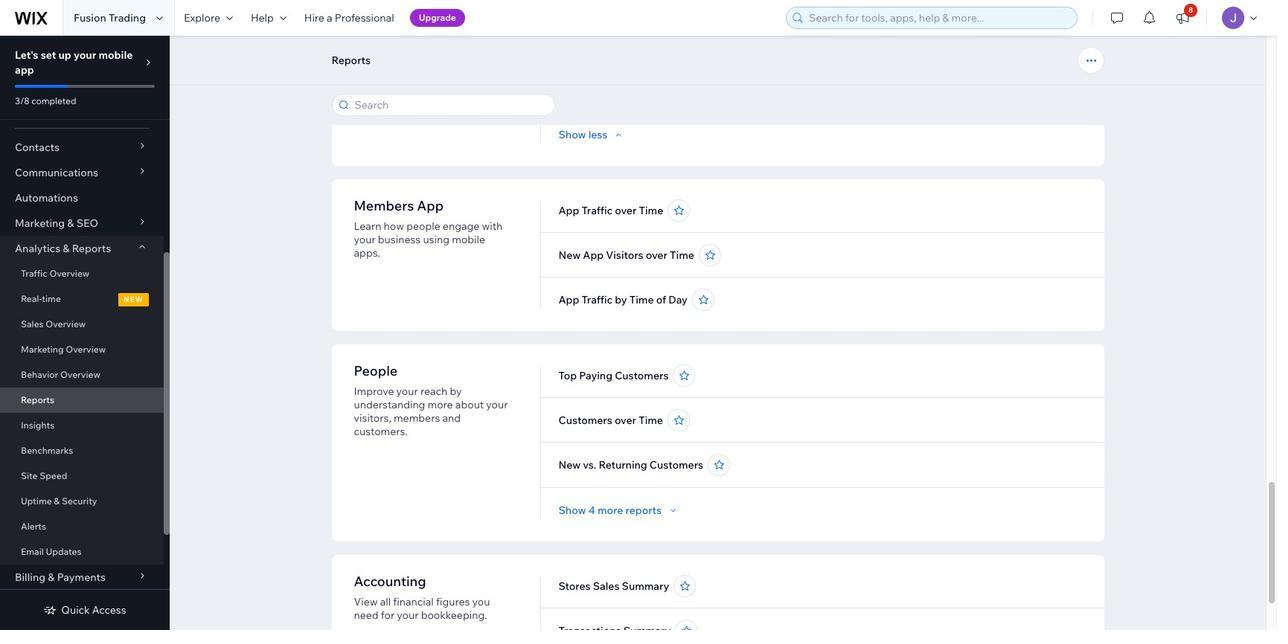 Task type: vqa. For each thing, say whether or not it's contained in the screenshot.
Help
yes



Task type: locate. For each thing, give the bounding box(es) containing it.
& for marketing
[[67, 217, 74, 230]]

insights
[[21, 420, 54, 431]]

new app visitors over time
[[559, 249, 694, 262]]

& for analytics
[[63, 242, 70, 255]]

2 new from the top
[[559, 459, 581, 472]]

1 vertical spatial traffic
[[21, 268, 47, 279]]

with
[[482, 220, 503, 233]]

traffic overview
[[21, 268, 90, 279]]

traffic up visitors on the top
[[582, 204, 613, 217]]

behavior
[[21, 369, 58, 380]]

app left visitors on the top
[[583, 249, 604, 262]]

time right submissions
[[676, 38, 700, 51]]

people improve your reach by understanding more about your visitors, members and customers.
[[354, 363, 508, 438]]

financial
[[393, 596, 434, 609]]

0 vertical spatial new
[[716, 84, 736, 94]]

let's set up your mobile app
[[15, 48, 133, 77]]

1 horizontal spatial mobile
[[452, 233, 485, 246]]

app up new app visitors over time
[[559, 204, 579, 217]]

button clicks over time
[[559, 83, 675, 96]]

& right uptime
[[54, 496, 60, 507]]

show left the less
[[559, 128, 586, 141]]

marketing up behavior
[[21, 344, 64, 355]]

sales overview link
[[0, 312, 164, 337]]

communications button
[[0, 160, 164, 185]]

completed
[[31, 95, 76, 106]]

over right clicks
[[626, 83, 648, 96]]

2 vertical spatial traffic
[[582, 293, 613, 307]]

uptime & security link
[[0, 489, 164, 514]]

marketing up analytics
[[15, 217, 65, 230]]

your right for
[[397, 609, 419, 622]]

billing & payments button
[[0, 565, 164, 590]]

2 horizontal spatial reports
[[332, 54, 371, 67]]

set
[[41, 48, 56, 62]]

marketing
[[15, 217, 65, 230], [21, 344, 64, 355]]

1 vertical spatial sales
[[593, 580, 620, 593]]

customers over time
[[559, 414, 663, 427]]

email
[[21, 546, 44, 558]]

1 horizontal spatial sales
[[593, 580, 620, 593]]

customers right paying
[[615, 369, 669, 383]]

reports inside dropdown button
[[72, 242, 111, 255]]

new left visitors on the top
[[559, 249, 581, 262]]

upgrade
[[419, 12, 456, 23]]

& right billing at left bottom
[[48, 571, 55, 584]]

0 vertical spatial mobile
[[99, 48, 133, 62]]

mobile inside let's set up your mobile app
[[99, 48, 133, 62]]

site
[[21, 470, 38, 482]]

time for form submissions over time
[[676, 38, 700, 51]]

contacts
[[15, 141, 60, 154]]

&
[[67, 217, 74, 230], [63, 242, 70, 255], [54, 496, 60, 507], [48, 571, 55, 584]]

trading
[[109, 11, 146, 25]]

time
[[676, 38, 700, 51], [650, 83, 675, 96], [639, 204, 664, 217], [670, 249, 694, 262], [630, 293, 654, 307], [639, 414, 663, 427]]

sales right stores
[[593, 580, 620, 593]]

analytics & reports button
[[0, 236, 164, 261]]

customers
[[615, 369, 669, 383], [559, 414, 613, 427], [650, 459, 704, 472]]

reports for reports 'button'
[[332, 54, 371, 67]]

overview down analytics & reports at left top
[[49, 268, 90, 279]]

for
[[381, 609, 395, 622]]

hire a professional
[[304, 11, 394, 25]]

traffic inside 'link'
[[21, 268, 47, 279]]

0 horizontal spatial reports
[[21, 395, 54, 406]]

automations link
[[0, 185, 164, 211]]

1 vertical spatial customers
[[559, 414, 613, 427]]

you
[[472, 596, 490, 609]]

top paying customers
[[559, 369, 669, 383]]

1 show from the top
[[559, 128, 586, 141]]

2 vertical spatial reports
[[21, 395, 54, 406]]

over right submissions
[[652, 38, 673, 51]]

1 vertical spatial new
[[124, 295, 144, 304]]

0 vertical spatial sales
[[21, 319, 44, 330]]

more inside people improve your reach by understanding more about your visitors, members and customers.
[[428, 398, 453, 412]]

time left of on the right
[[630, 293, 654, 307]]

professional
[[335, 11, 394, 25]]

your right up
[[74, 48, 96, 62]]

app
[[15, 63, 34, 77]]

0 vertical spatial new
[[559, 249, 581, 262]]

more
[[428, 398, 453, 412], [598, 504, 623, 517]]

reports up insights at the bottom
[[21, 395, 54, 406]]

customers up vs.
[[559, 414, 613, 427]]

new left vs.
[[559, 459, 581, 472]]

traffic for app traffic by time of day
[[582, 293, 613, 307]]

0 vertical spatial more
[[428, 398, 453, 412]]

overview up "marketing overview" on the left bottom of page
[[46, 319, 86, 330]]

overview down the 'sales overview' link
[[66, 344, 106, 355]]

time right clicks
[[650, 83, 675, 96]]

analytics & reports
[[15, 242, 111, 255]]

show
[[559, 128, 586, 141], [559, 504, 586, 517]]

over for submissions
[[652, 38, 673, 51]]

0 horizontal spatial new
[[124, 295, 144, 304]]

2 show from the top
[[559, 504, 586, 517]]

& left seo
[[67, 217, 74, 230]]

sales
[[21, 319, 44, 330], [593, 580, 620, 593]]

security
[[62, 496, 97, 507]]

let's
[[15, 48, 38, 62]]

0 vertical spatial show
[[559, 128, 586, 141]]

customers right returning
[[650, 459, 704, 472]]

app
[[417, 197, 444, 214], [559, 204, 579, 217], [583, 249, 604, 262], [559, 293, 579, 307]]

by right reach
[[450, 385, 462, 398]]

show for show 4 more reports
[[559, 504, 586, 517]]

less
[[589, 128, 608, 141]]

stores
[[559, 580, 591, 593]]

1 vertical spatial new
[[559, 459, 581, 472]]

1 new from the top
[[559, 249, 581, 262]]

sales inside sidebar element
[[21, 319, 44, 330]]

marketing inside dropdown button
[[15, 217, 65, 230]]

app traffic over time
[[559, 204, 664, 217]]

speed
[[40, 470, 67, 482]]

mobile down fusion trading
[[99, 48, 133, 62]]

up
[[58, 48, 71, 62]]

over up new app visitors over time
[[615, 204, 637, 217]]

0 horizontal spatial more
[[428, 398, 453, 412]]

0 vertical spatial customers
[[615, 369, 669, 383]]

1 vertical spatial show
[[559, 504, 586, 517]]

reports
[[332, 54, 371, 67], [72, 242, 111, 255], [21, 395, 54, 406]]

traffic down analytics
[[21, 268, 47, 279]]

& down marketing & seo
[[63, 242, 70, 255]]

8 button
[[1167, 0, 1199, 36]]

reports for reports link
[[21, 395, 54, 406]]

marketing overview
[[21, 344, 106, 355]]

mobile inside members app learn how people engage with your business using mobile apps.
[[452, 233, 485, 246]]

traffic down visitors on the top
[[582, 293, 613, 307]]

benchmarks
[[21, 445, 73, 456]]

mobile right using at the top left
[[452, 233, 485, 246]]

billing
[[15, 571, 46, 584]]

automations
[[15, 191, 78, 205]]

communications
[[15, 166, 98, 179]]

show left 4 on the bottom left of the page
[[559, 504, 586, 517]]

0 vertical spatial traffic
[[582, 204, 613, 217]]

4
[[589, 504, 595, 517]]

marketing & seo
[[15, 217, 98, 230]]

members app learn how people engage with your business using mobile apps.
[[354, 197, 503, 260]]

1 horizontal spatial more
[[598, 504, 623, 517]]

app up people
[[417, 197, 444, 214]]

by left of on the right
[[615, 293, 627, 307]]

reports inside 'button'
[[332, 54, 371, 67]]

time up new app visitors over time
[[639, 204, 664, 217]]

1 vertical spatial reports
[[72, 242, 111, 255]]

new inside sidebar element
[[124, 295, 144, 304]]

your inside accounting view all financial figures you need for your bookkeeping.
[[397, 609, 419, 622]]

reports down hire a professional link
[[332, 54, 371, 67]]

new
[[716, 84, 736, 94], [124, 295, 144, 304]]

0 vertical spatial marketing
[[15, 217, 65, 230]]

button
[[559, 83, 592, 96]]

overview
[[49, 268, 90, 279], [46, 319, 86, 330], [66, 344, 106, 355], [60, 369, 100, 380]]

your right 'about'
[[486, 398, 508, 412]]

overview down marketing overview link
[[60, 369, 100, 380]]

& for uptime
[[54, 496, 60, 507]]

more left 'about'
[[428, 398, 453, 412]]

members
[[394, 412, 440, 425]]

all
[[380, 596, 391, 609]]

show less
[[559, 128, 608, 141]]

overview inside 'link'
[[49, 268, 90, 279]]

updates
[[46, 546, 81, 558]]

0 horizontal spatial sales
[[21, 319, 44, 330]]

fusion
[[74, 11, 106, 25]]

over for traffic
[[615, 204, 637, 217]]

0 horizontal spatial by
[[450, 385, 462, 398]]

1 horizontal spatial by
[[615, 293, 627, 307]]

1 vertical spatial by
[[450, 385, 462, 398]]

members
[[354, 197, 414, 214]]

1 vertical spatial mobile
[[452, 233, 485, 246]]

1 vertical spatial marketing
[[21, 344, 64, 355]]

access
[[92, 604, 126, 617]]

0 horizontal spatial mobile
[[99, 48, 133, 62]]

& inside dropdown button
[[63, 242, 70, 255]]

your
[[74, 48, 96, 62], [354, 233, 376, 246], [396, 385, 418, 398], [486, 398, 508, 412], [397, 609, 419, 622]]

1 horizontal spatial reports
[[72, 242, 111, 255]]

show 4 more reports
[[559, 504, 662, 517]]

reports down seo
[[72, 242, 111, 255]]

understanding
[[354, 398, 425, 412]]

of
[[656, 293, 666, 307]]

improve
[[354, 385, 394, 398]]

new for new vs. returning customers
[[559, 459, 581, 472]]

sales down real-
[[21, 319, 44, 330]]

more right 4 on the bottom left of the page
[[598, 504, 623, 517]]

your left how
[[354, 233, 376, 246]]

0 vertical spatial reports
[[332, 54, 371, 67]]



Task type: describe. For each thing, give the bounding box(es) containing it.
sales overview
[[21, 319, 86, 330]]

help
[[251, 11, 274, 25]]

day
[[669, 293, 688, 307]]

customers.
[[354, 425, 408, 438]]

behavior overview link
[[0, 363, 164, 388]]

over up returning
[[615, 414, 637, 427]]

alerts link
[[0, 514, 164, 540]]

quick access button
[[43, 604, 126, 617]]

people
[[407, 220, 441, 233]]

0 vertical spatial by
[[615, 293, 627, 307]]

help button
[[242, 0, 295, 36]]

8
[[1189, 5, 1194, 15]]

summary
[[622, 580, 669, 593]]

top
[[559, 369, 577, 383]]

reach
[[421, 385, 448, 398]]

& for billing
[[48, 571, 55, 584]]

time up day
[[670, 249, 694, 262]]

reports
[[626, 504, 662, 517]]

1 horizontal spatial new
[[716, 84, 736, 94]]

marketing & seo button
[[0, 211, 164, 236]]

form
[[559, 38, 584, 51]]

learn
[[354, 220, 381, 233]]

overview for traffic overview
[[49, 268, 90, 279]]

show less button
[[559, 128, 626, 141]]

form submissions over time
[[559, 38, 700, 51]]

new for new app visitors over time
[[559, 249, 581, 262]]

traffic overview link
[[0, 261, 164, 287]]

3/8 completed
[[15, 95, 76, 106]]

app traffic by time of day
[[559, 293, 688, 307]]

about
[[455, 398, 484, 412]]

app inside members app learn how people engage with your business using mobile apps.
[[417, 197, 444, 214]]

vs.
[[583, 459, 597, 472]]

quick access
[[61, 604, 126, 617]]

site speed
[[21, 470, 67, 482]]

explore
[[184, 11, 220, 25]]

your inside members app learn how people engage with your business using mobile apps.
[[354, 233, 376, 246]]

marketing for marketing & seo
[[15, 217, 65, 230]]

stores sales summary
[[559, 580, 669, 593]]

site speed link
[[0, 464, 164, 489]]

your inside let's set up your mobile app
[[74, 48, 96, 62]]

overview for sales overview
[[46, 319, 86, 330]]

accounting
[[354, 573, 426, 590]]

visitors
[[606, 249, 644, 262]]

visitors,
[[354, 412, 391, 425]]

people
[[354, 363, 398, 380]]

a
[[327, 11, 333, 25]]

apps.
[[354, 246, 380, 260]]

3/8
[[15, 95, 29, 106]]

time
[[42, 293, 61, 304]]

billing & payments
[[15, 571, 106, 584]]

marketing overview link
[[0, 337, 164, 363]]

time for app traffic by time of day
[[630, 293, 654, 307]]

real-time
[[21, 293, 61, 304]]

by inside people improve your reach by understanding more about your visitors, members and customers.
[[450, 385, 462, 398]]

need
[[354, 609, 379, 622]]

insights link
[[0, 413, 164, 438]]

time for button clicks over time
[[650, 83, 675, 96]]

traffic for app traffic over time
[[582, 204, 613, 217]]

submissions
[[587, 38, 649, 51]]

Search for tools, apps, help & more... field
[[805, 7, 1073, 28]]

1 vertical spatial more
[[598, 504, 623, 517]]

reports button
[[324, 49, 378, 71]]

view
[[354, 596, 378, 609]]

analytics
[[15, 242, 60, 255]]

email updates
[[21, 546, 81, 558]]

contacts button
[[0, 135, 164, 160]]

time for app traffic over time
[[639, 204, 664, 217]]

app down new app visitors over time
[[559, 293, 579, 307]]

show 4 more reports button
[[559, 504, 680, 517]]

Search field
[[350, 95, 550, 115]]

marketing for marketing overview
[[21, 344, 64, 355]]

hire
[[304, 11, 325, 25]]

using
[[423, 233, 450, 246]]

fusion trading
[[74, 11, 146, 25]]

benchmarks link
[[0, 438, 164, 464]]

business
[[378, 233, 421, 246]]

sidebar element
[[0, 36, 170, 631]]

how
[[384, 220, 404, 233]]

accounting view all financial figures you need for your bookkeeping.
[[354, 573, 490, 622]]

engage
[[443, 220, 480, 233]]

uptime
[[21, 496, 52, 507]]

payments
[[57, 571, 106, 584]]

show for show less
[[559, 128, 586, 141]]

seo
[[76, 217, 98, 230]]

time up new vs. returning customers
[[639, 414, 663, 427]]

alerts
[[21, 521, 46, 532]]

overview for behavior overview
[[60, 369, 100, 380]]

real-
[[21, 293, 42, 304]]

new vs. returning customers
[[559, 459, 704, 472]]

uptime & security
[[21, 496, 97, 507]]

and
[[443, 412, 461, 425]]

overview for marketing overview
[[66, 344, 106, 355]]

hire a professional link
[[295, 0, 403, 36]]

your left reach
[[396, 385, 418, 398]]

reports link
[[0, 388, 164, 413]]

paying
[[579, 369, 613, 383]]

bookkeeping.
[[421, 609, 487, 622]]

2 vertical spatial customers
[[650, 459, 704, 472]]

over right visitors on the top
[[646, 249, 668, 262]]

over for clicks
[[626, 83, 648, 96]]



